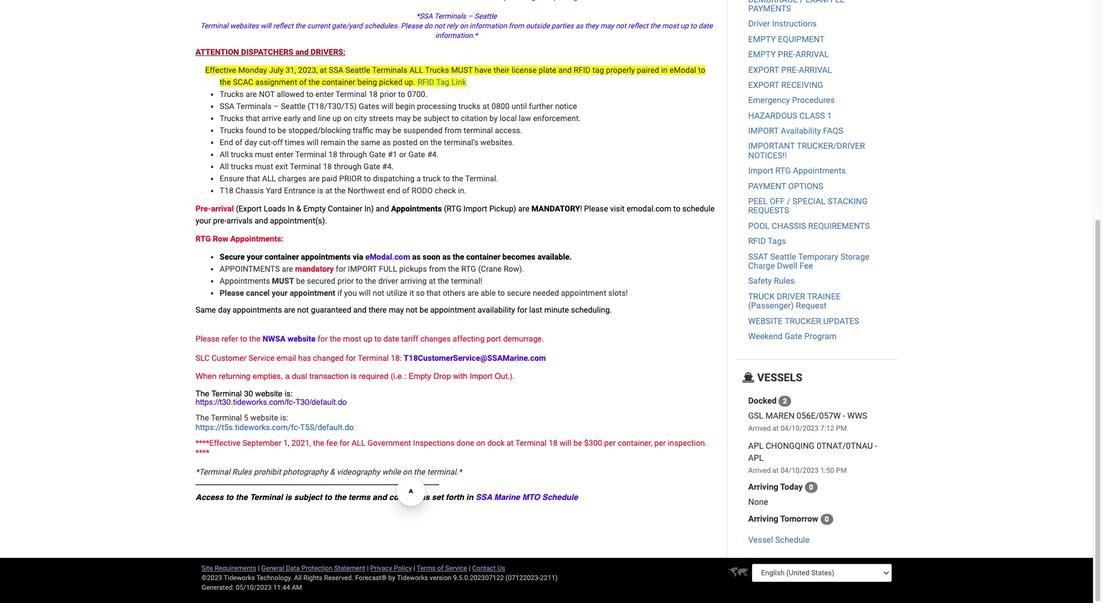 Task type: locate. For each thing, give the bounding box(es) containing it.
schedules.
[[364, 22, 399, 30]]

& right in at the left of page
[[296, 204, 301, 213]]

website inside the terminal 5 website is: https://t5s.tideworks.com/fc-t5s/default.do
[[250, 413, 278, 422]]

rfid inside demurrage / exam fee payments driver instructions empty equipment empty pre-arrival export pre-arrival export receiving emergency procedures hazardous class 1 import availability faqs important trucker/driver notices!! import rtg appointments payment options peel off / special stacking requests pool chassis requirements rfid tags ssat seattle temporary storage charge dwell fee safety rules truck driver trainee (passenger) request website trucker updates weekend gate program
[[748, 236, 766, 246]]

service up version
[[445, 565, 467, 572]]

most
[[662, 22, 679, 30], [343, 334, 361, 344]]

website trucker updates link
[[748, 316, 859, 326]]

1 vertical spatial trucks
[[231, 150, 253, 159]]

terminals up picked
[[372, 66, 407, 75]]

from left outside
[[509, 22, 524, 30]]

to left schedule
[[673, 204, 680, 213]]

1 vertical spatial 0
[[825, 515, 829, 524]]

that right the so
[[427, 289, 441, 298]]

2 reflect from the left
[[628, 22, 648, 30]]

ssa down drivers:
[[329, 66, 343, 75]]

trucks down end
[[231, 150, 253, 159]]

emodal.com
[[365, 252, 410, 262]]

pm inside - apl arrived at 04/10/2023 1:50 pm
[[836, 466, 847, 475]]

0 inside arriving today 0 none
[[809, 483, 813, 492]]

scac
[[233, 78, 253, 87]]

to inside 'to schedule your pre-arrivals and appointment(s).'
[[673, 204, 680, 213]]

at right dock on the left bottom
[[507, 439, 514, 448]]

for up if
[[336, 265, 346, 274]]

at down maren
[[773, 424, 779, 433]]

and right plate
[[558, 66, 572, 75]]

0 horizontal spatial subject
[[294, 493, 322, 502]]

the terminal 5 website is: https://t5s.tideworks.com/fc-t5s/default.do
[[196, 413, 354, 432]]

changed
[[313, 354, 344, 363]]

appointments inside secure your container appointments via emodal.com as soon as the container becomes available. appointments are mandatory for import full pickups from the rtg (crane row). appointments must be secured prior to the driver arriving at the terminal! please cancel your appointment if you will not utilize it so that others are able to secure needed appointment slots!
[[301, 252, 351, 262]]

is: inside the terminal 5 website is: https://t5s.tideworks.com/fc-t5s/default.do
[[280, 413, 288, 422]]

schedule
[[682, 204, 715, 213]]

1 vertical spatial pm
[[836, 466, 847, 475]]

0 vertical spatial ssa
[[329, 66, 343, 75]]

0 horizontal spatial per
[[604, 439, 616, 448]]

to inside effective monday july 31, 2023, at ssa seattle terminals all trucks must have their license plate and rfid tag properly paired in emodal to the scac assignment of the container being picked up.
[[698, 66, 705, 75]]

dual
[[292, 372, 307, 381]]

- inside gsl maren 056e / 057w - wws arrived at 04/10/2023 7:12 pm
[[843, 411, 845, 421]]

1 per from the left
[[604, 439, 616, 448]]

terminal's
[[444, 138, 478, 147]]

traffic
[[353, 126, 373, 135]]

terminal inside the terminal 5 website is: https://t5s.tideworks.com/fc-t5s/default.do
[[211, 413, 242, 422]]

1 vertical spatial import
[[348, 265, 377, 274]]

rtg inside demurrage / exam fee payments driver instructions empty equipment empty pre-arrival export pre-arrival export receiving emergency procedures hazardous class 1 import availability faqs important trucker/driver notices!! import rtg appointments payment options peel off / special stacking requests pool chassis requirements rfid tags ssat seattle temporary storage charge dwell fee safety rules truck driver trainee (passenger) request website trucker updates weekend gate program
[[775, 166, 791, 175]]

all right the fee
[[352, 439, 365, 448]]

04/10/2023 inside gsl maren 056e / 057w - wws arrived at 04/10/2023 7:12 pm
[[781, 424, 819, 433]]

date left driver
[[698, 22, 713, 30]]

at
[[320, 66, 327, 75], [482, 102, 490, 111], [325, 186, 332, 195], [429, 277, 436, 286], [773, 424, 779, 433], [507, 439, 514, 448], [773, 466, 779, 475]]

0 horizontal spatial is
[[285, 493, 292, 502]]

gate inside demurrage / exam fee payments driver instructions empty equipment empty pre-arrival export pre-arrival export receiving emergency procedures hazardous class 1 import availability faqs important trucker/driver notices!! import rtg appointments payment options peel off / special stacking requests pool chassis requirements rfid tags ssat seattle temporary storage charge dwell fee safety rules truck driver trainee (passenger) request website trucker updates weekend gate program
[[785, 331, 802, 341]]

peel off / special stacking requests link
[[748, 196, 868, 215]]

receiving
[[781, 80, 823, 90]]

be inside ****effective september 1, 2021, the fee for all government inspections done on dock at terminal 18 will be $300 per container, per inspection. ****
[[573, 439, 582, 448]]

0 horizontal spatial appointments
[[233, 306, 282, 315]]

may
[[600, 22, 614, 30], [396, 114, 411, 123], [375, 126, 391, 135], [389, 306, 404, 315]]

please refer to the nwsa website for the most up to date tariff changes affecting port demurrage.
[[196, 334, 544, 344]]

empty down empty equipment link
[[748, 49, 776, 59]]

1 horizontal spatial per
[[654, 439, 666, 448]]

0 vertical spatial appointments
[[301, 252, 351, 262]]

1 pm from the top
[[836, 424, 847, 433]]

notice
[[555, 102, 577, 111]]

faqs
[[823, 126, 843, 136]]

terminals down not
[[236, 102, 271, 111]]

up up emodal
[[680, 22, 688, 30]]

from inside *ssa terminals – seattle terminal websites will reflect the current gate/yard schedules. please do not rely on information from outside parties as they may not reflect the most up to date information.*
[[509, 22, 524, 30]]

and inside trucks are not allowed to enter terminal 18 prior to 0700. ssa terminals – seattle (t18/t30/t5) gates will begin processing trucks at 0800 until further notice trucks that arrive early and line up on city streets may be subject to citation by local law enforcement. trucks found to be stopped/blocking traffic may be suspended from terminal access. end of day cut-off times will remain the same as posted on the terminal's websites. all trucks must enter terminal 18 through gate #1 or gate #4. all trucks must exit terminal 18 through gate #4. ensure that all charges are paid prior to dispatching a truck to the terminal. t18 chassis yard entrance is at the northwest end of rodo check in.
[[303, 114, 316, 123]]

all inside effective monday july 31, 2023, at ssa seattle terminals all trucks must have their license plate and rfid tag properly paired in emodal to the scac assignment of the container being picked up.
[[409, 66, 423, 75]]

website inside the terminal 30 website is: https://t30.tideworks.com/fc-t30/default.do
[[255, 389, 282, 398]]

truck
[[423, 174, 441, 183]]

at down paid
[[325, 186, 332, 195]]

is: up https://t5s.tideworks.com/fc-t5s/default.do link
[[280, 413, 288, 422]]

30
[[244, 389, 253, 398]]

loads
[[264, 204, 286, 213]]

1 vertical spatial must
[[272, 277, 294, 286]]

the for the terminal 30 website is: https://t30.tideworks.com/fc-t30/default.do
[[196, 389, 209, 398]]

will left the $300
[[560, 439, 571, 448]]

export up "export receiving" 'link'
[[748, 65, 779, 74]]

vessel schedule link
[[748, 535, 810, 545]]

the
[[196, 389, 209, 398], [196, 413, 209, 422]]

slc customer service email has changed for terminal 18:
[[196, 354, 404, 363]]

pre-
[[196, 204, 211, 213]]

0 horizontal spatial rfid
[[418, 78, 434, 87]]

for inside secure your container appointments via emodal.com as soon as the container becomes available. appointments are mandatory for import full pickups from the rtg (crane row). appointments must be secured prior to the driver arriving at the terminal! please cancel your appointment if you will not utilize it so that others are able to secure needed appointment slots!
[[336, 265, 346, 274]]

terminal
[[464, 126, 493, 135]]

on left dock on the left bottom
[[476, 439, 485, 448]]

1 vertical spatial pre-
[[781, 65, 799, 74]]

1 horizontal spatial up
[[363, 334, 372, 344]]

will inside secure your container appointments via emodal.com as soon as the container becomes available. appointments are mandatory for import full pickups from the rtg (crane row). appointments must be secured prior to the driver arriving at the terminal! please cancel your appointment if you will not utilize it so that others are able to secure needed appointment slots!
[[359, 289, 371, 298]]

up inside *ssa terminals – seattle terminal websites will reflect the current gate/yard schedules. please do not rely on information from outside parties as they may not reflect the most up to date information.*
[[680, 22, 688, 30]]

1 horizontal spatial empty
[[408, 372, 431, 381]]

appointments down appointments
[[220, 277, 270, 286]]

enter up exit
[[275, 150, 293, 159]]

0 vertical spatial import
[[748, 166, 773, 175]]

date left tariff
[[383, 334, 399, 344]]

rtg
[[775, 166, 791, 175], [196, 234, 211, 243], [461, 265, 476, 274]]

1 vertical spatial in
[[466, 493, 473, 502]]

website up the slc customer service email has changed for terminal 18:
[[288, 334, 316, 344]]

license
[[511, 66, 537, 75]]

11:44
[[273, 584, 290, 592]]

program
[[804, 331, 837, 341]]

for right the fee
[[340, 439, 350, 448]]

0 horizontal spatial most
[[343, 334, 361, 344]]

2 horizontal spatial terminals
[[434, 12, 466, 20]]

1 vertical spatial import
[[463, 204, 487, 213]]

that
[[246, 114, 260, 123], [246, 174, 260, 183], [427, 289, 441, 298]]

arriving inside arriving today 0 none
[[748, 482, 778, 492]]

1 vertical spatial schedule
[[775, 535, 810, 545]]

protection
[[301, 565, 333, 572]]

website
[[288, 334, 316, 344], [255, 389, 282, 398], [250, 413, 278, 422]]

with
[[453, 372, 467, 381]]

be up posted
[[393, 126, 401, 135]]

0 vertical spatial most
[[662, 22, 679, 30]]

0 vertical spatial through
[[339, 150, 367, 159]]

times
[[285, 138, 305, 147]]

1 horizontal spatial day
[[244, 138, 257, 147]]

import down via
[[348, 265, 377, 274]]

be left the $300
[[573, 439, 582, 448]]

1 horizontal spatial rfid
[[574, 66, 591, 75]]

empty down driver
[[748, 34, 776, 44]]

2 apl from the top
[[748, 453, 764, 463]]

pool chassis requirements link
[[748, 221, 870, 231]]

0 vertical spatial –
[[468, 12, 473, 20]]

notices!!
[[748, 151, 787, 160]]

arriving down none
[[748, 514, 778, 524]]

2 per from the left
[[654, 439, 666, 448]]

all inside site requirements | general data protection statement | privacy policy | terms of service | contact us ©2023 tideworks technology. all rights reserved. forecast® by tideworks version 9.5.0.202307122 (07122023-2211) generated: 05/10/2023 11:44 am
[[294, 574, 302, 582]]

from inside secure your container appointments via emodal.com as soon as the container becomes available. appointments are mandatory for import full pickups from the rtg (crane row). appointments must be secured prior to the driver arriving at the terminal! please cancel your appointment if you will not utilize it so that others are able to secure needed appointment slots!
[[429, 265, 446, 274]]

terminal.
[[465, 174, 498, 183]]

2 vertical spatial from
[[429, 265, 446, 274]]

rtg inside secure your container appointments via emodal.com as soon as the container becomes available. appointments are mandatory for import full pickups from the rtg (crane row). appointments must be secured prior to the driver arriving at the terminal! please cancel your appointment if you will not utilize it so that others are able to secure needed appointment slots!
[[461, 265, 476, 274]]

1 vertical spatial empty
[[748, 49, 776, 59]]

2 the from the top
[[196, 413, 209, 422]]

availability
[[781, 126, 821, 136]]

truck
[[748, 291, 775, 301]]

that up chassis
[[246, 174, 260, 183]]

visit
[[610, 204, 625, 213]]

safety
[[748, 276, 772, 286]]

0 inside arriving tomorrow 0
[[825, 515, 829, 524]]

to inside *ssa terminals – seattle terminal websites will reflect the current gate/yard schedules. please do not rely on information from outside parties as they may not reflect the most up to date information.*
[[690, 22, 697, 30]]

0 vertical spatial all
[[409, 66, 423, 75]]

1 vertical spatial export
[[748, 80, 779, 90]]

rtg up terminal!
[[461, 265, 476, 274]]

all up ensure
[[220, 162, 229, 171]]

arriving for tomorrow
[[748, 514, 778, 524]]

import down the in.
[[463, 204, 487, 213]]

are left paid
[[308, 174, 320, 183]]

paired
[[637, 66, 659, 75]]

most up emodal
[[662, 22, 679, 30]]

for
[[336, 265, 346, 274], [517, 306, 527, 315], [318, 334, 328, 344], [346, 354, 356, 363], [340, 439, 350, 448]]

- inside - apl arrived at 04/10/2023 1:50 pm
[[875, 441, 877, 451]]

subject down ____________________________________________________________________
[[294, 493, 322, 502]]

1 horizontal spatial terminals
[[372, 66, 407, 75]]

1 04/10/2023 from the top
[[781, 424, 819, 433]]

apl inside - apl arrived at 04/10/2023 1:50 pm
[[748, 453, 764, 463]]

-
[[843, 411, 845, 421], [875, 441, 877, 451]]

2 must from the top
[[255, 162, 273, 171]]

at right '2023,'
[[320, 66, 327, 75]]

0 horizontal spatial ssa
[[220, 102, 234, 111]]

terms
[[417, 565, 436, 572]]

import up payment
[[748, 166, 773, 175]]

2 vertical spatial all
[[352, 439, 365, 448]]

1 arriving from the top
[[748, 482, 778, 492]]

must
[[451, 66, 473, 75], [272, 277, 294, 286]]

2 vertical spatial is
[[285, 493, 292, 502]]

seattle inside demurrage / exam fee payments driver instructions empty equipment empty pre-arrival export pre-arrival export receiving emergency procedures hazardous class 1 import availability faqs important trucker/driver notices!! import rtg appointments payment options peel off / special stacking requests pool chassis requirements rfid tags ssat seattle temporary storage charge dwell fee safety rules truck driver trainee (passenger) request website trucker updates weekend gate program
[[770, 252, 796, 261]]

last
[[529, 306, 542, 315]]

0 horizontal spatial appointments
[[220, 277, 270, 286]]

important
[[748, 141, 795, 151]]

0 vertical spatial 0
[[809, 483, 813, 492]]

2 arrived from the top
[[748, 466, 771, 475]]

seattle inside trucks are not allowed to enter terminal 18 prior to 0700. ssa terminals – seattle (t18/t30/t5) gates will begin processing trucks at 0800 until further notice trucks that arrive early and line up on city streets may be subject to citation by local law enforcement. trucks found to be stopped/blocking traffic may be suspended from terminal access. end of day cut-off times will remain the same as posted on the terminal's websites. all trucks must enter terminal 18 through gate #1 or gate #4. all trucks must exit terminal 18 through gate #4. ensure that all charges are paid prior to dispatching a truck to the terminal. t18 chassis yard entrance is at the northwest end of rodo check in.
[[281, 102, 306, 111]]

1 horizontal spatial &
[[330, 468, 335, 477]]

will inside ****effective september 1, 2021, the fee for all government inspections done on dock at terminal 18 will be $300 per container, per inspection. ****
[[560, 439, 571, 448]]

0 vertical spatial 04/10/2023
[[781, 424, 819, 433]]

all down end
[[220, 150, 229, 159]]

fee
[[800, 261, 813, 271]]

| up tideworks
[[413, 565, 415, 572]]

0 vertical spatial rfid
[[574, 66, 591, 75]]

1 vertical spatial up
[[333, 114, 341, 123]]

please inside secure your container appointments via emodal.com as soon as the container becomes available. appointments are mandatory for import full pickups from the rtg (crane row). appointments must be secured prior to the driver arriving at the terminal! please cancel your appointment if you will not utilize it so that others are able to secure needed appointment slots!
[[220, 289, 244, 298]]

to up "northwest"
[[364, 174, 371, 183]]

terminal up "charges"
[[290, 162, 321, 171]]

for up changed
[[318, 334, 328, 344]]

1 vertical spatial ssa
[[220, 102, 234, 111]]

1 vertical spatial subject
[[294, 493, 322, 502]]

1 horizontal spatial in
[[661, 66, 668, 75]]

0 vertical spatial &
[[296, 204, 301, 213]]

day inside trucks are not allowed to enter terminal 18 prior to 0700. ssa terminals – seattle (t18/t30/t5) gates will begin processing trucks at 0800 until further notice trucks that arrive early and line up on city streets may be subject to citation by local law enforcement. trucks found to be stopped/blocking traffic may be suspended from terminal access. end of day cut-off times will remain the same as posted on the terminal's websites. all trucks must enter terminal 18 through gate #1 or gate #4. all trucks must exit terminal 18 through gate #4. ensure that all charges are paid prior to dispatching a truck to the terminal. t18 chassis yard entrance is at the northwest end of rodo check in.
[[244, 138, 257, 147]]

1 arrived from the top
[[748, 424, 771, 433]]

arrive
[[262, 114, 282, 123]]

0 horizontal spatial appointment
[[290, 289, 335, 298]]

instructions
[[772, 19, 817, 29]]

arrival down equipment
[[796, 49, 829, 59]]

schedule right mto at bottom left
[[542, 493, 578, 502]]

for for government
[[340, 439, 350, 448]]

seattle up information
[[474, 12, 497, 20]]

through up prior
[[334, 162, 362, 171]]

2 horizontal spatial all
[[409, 66, 423, 75]]

gate
[[369, 150, 386, 159], [408, 150, 425, 159], [364, 162, 380, 171], [785, 331, 802, 341]]

9.5.0.202307122
[[453, 574, 504, 582]]

found
[[246, 126, 266, 135]]

prior inside secure your container appointments via emodal.com as soon as the container becomes available. appointments are mandatory for import full pickups from the rtg (crane row). appointments must be secured prior to the driver arriving at the terminal! please cancel your appointment if you will not utilize it so that others are able to secure needed appointment slots!
[[337, 277, 354, 286]]

all up yard
[[262, 174, 276, 183]]

your inside 'to schedule your pre-arrivals and appointment(s).'
[[196, 216, 211, 225]]

date inside *ssa terminals – seattle terminal websites will reflect the current gate/yard schedules. please do not rely on information from outside parties as they may not reflect the most up to date information.*
[[698, 22, 713, 30]]

export up 'emergency'
[[748, 80, 779, 90]]

0 vertical spatial by
[[489, 114, 498, 123]]

rules left prohibit
[[232, 468, 252, 477]]

0 right tomorrow
[[825, 515, 829, 524]]

2 vertical spatial up
[[363, 334, 372, 344]]

in right paired
[[661, 66, 668, 75]]

| up 'forecast®'
[[367, 565, 369, 572]]

1 vertical spatial must
[[255, 162, 273, 171]]

0 vertical spatial pm
[[836, 424, 847, 433]]

trucks
[[425, 66, 449, 75], [220, 90, 244, 99], [220, 114, 244, 123], [220, 126, 244, 135]]

updates
[[823, 316, 859, 326]]

equipment
[[778, 34, 825, 44]]

0 vertical spatial the
[[196, 389, 209, 398]]

are left mandatory
[[282, 265, 293, 274]]

all inside trucks are not allowed to enter terminal 18 prior to 0700. ssa terminals – seattle (t18/t30/t5) gates will begin processing trucks at 0800 until further notice trucks that arrive early and line up on city streets may be subject to citation by local law enforcement. trucks found to be stopped/blocking traffic may be suspended from terminal access. end of day cut-off times will remain the same as posted on the terminal's websites. all trucks must enter terminal 18 through gate #1 or gate #4. all trucks must exit terminal 18 through gate #4. ensure that all charges are paid prior to dispatching a truck to the terminal. t18 chassis yard entrance is at the northwest end of rodo check in.
[[262, 174, 276, 183]]

information.*
[[435, 31, 478, 40]]

the inside the terminal 30 website is: https://t30.tideworks.com/fc-t30/default.do
[[196, 389, 209, 398]]

3 | from the left
[[413, 565, 415, 572]]

1 horizontal spatial container
[[322, 78, 355, 87]]

1 vertical spatial website
[[255, 389, 282, 398]]

at inside secure your container appointments via emodal.com as soon as the container becomes available. appointments are mandatory for import full pickups from the rtg (crane row). appointments must be secured prior to the driver arriving at the terminal! please cancel your appointment if you will not utilize it so that others are able to secure needed appointment slots!
[[429, 277, 436, 286]]

1 horizontal spatial is
[[317, 186, 323, 195]]

2 vertical spatial rfid
[[748, 236, 766, 246]]

appointment up scheduling.
[[561, 289, 606, 298]]

terminal down prohibit
[[250, 493, 283, 502]]

1 horizontal spatial reflect
[[628, 22, 648, 30]]

1 horizontal spatial appointments
[[301, 252, 351, 262]]

on right rely
[[460, 22, 468, 30]]

is: inside the terminal 30 website is: https://t30.tideworks.com/fc-t30/default.do
[[285, 389, 293, 398]]

1 horizontal spatial import
[[748, 126, 779, 136]]

2 horizontal spatial ssa
[[476, 493, 492, 502]]

seattle down tags
[[770, 252, 796, 261]]

website for the terminal 5 website is:
[[250, 413, 278, 422]]

0 vertical spatial import
[[748, 126, 779, 136]]

0 vertical spatial your
[[196, 216, 211, 225]]

t30/default.do
[[296, 398, 347, 407]]

of inside site requirements | general data protection statement | privacy policy | terms of service | contact us ©2023 tideworks technology. all rights reserved. forecast® by tideworks version 9.5.0.202307122 (07122023-2211) generated: 05/10/2023 11:44 am
[[437, 565, 444, 572]]

&
[[296, 204, 301, 213], [330, 468, 335, 477]]

0 vertical spatial arriving
[[748, 482, 778, 492]]

0 horizontal spatial empty
[[303, 204, 326, 213]]

and right the terms
[[373, 493, 387, 502]]

and inside effective monday july 31, 2023, at ssa seattle terminals all trucks must have their license plate and rfid tag properly paired in emodal to the scac assignment of the container being picked up.
[[558, 66, 572, 75]]

import up important
[[748, 126, 779, 136]]

| left general
[[258, 565, 260, 572]]

import inside secure your container appointments via emodal.com as soon as the container becomes available. appointments are mandatory for import full pickups from the rtg (crane row). appointments must be secured prior to the driver arriving at the terminal! please cancel your appointment if you will not utilize it so that others are able to secure needed appointment slots!
[[348, 265, 377, 274]]

– up arrive
[[273, 102, 279, 111]]

on right while
[[403, 468, 412, 477]]

1 vertical spatial date
[[383, 334, 399, 344]]

0 horizontal spatial #4.
[[382, 162, 394, 171]]

0 vertical spatial arrived
[[748, 424, 771, 433]]

are right pickup) at left
[[518, 204, 529, 213]]

1 the from the top
[[196, 389, 209, 398]]

are down scac
[[246, 90, 257, 99]]

may right they
[[600, 22, 614, 30]]

apl
[[748, 441, 764, 451], [748, 453, 764, 463]]

out.).
[[495, 372, 515, 381]]

all inside ****effective september 1, 2021, the fee for all government inspections done on dock at terminal 18 will be $300 per container, per inspection. ****
[[352, 439, 365, 448]]

0 vertical spatial is
[[317, 186, 323, 195]]

row
[[213, 234, 228, 243]]

from up terminal's in the top left of the page
[[445, 126, 462, 135]]

demurrage / exam fee payments driver instructions empty equipment empty pre-arrival export pre-arrival export receiving emergency procedures hazardous class 1 import availability faqs important trucker/driver notices!! import rtg appointments payment options peel off / special stacking requests pool chassis requirements rfid tags ssat seattle temporary storage charge dwell fee safety rules truck driver trainee (passenger) request website trucker updates weekend gate program
[[748, 0, 870, 341]]

the inside the *terminal rules prohibit photography & videography while on the terminal.* ____________________________________________________________________
[[414, 468, 425, 477]]

for for 18:
[[346, 354, 356, 363]]

appointments up mandatory
[[301, 252, 351, 262]]

arriving inside arriving tomorrow 0
[[748, 514, 778, 524]]

2 pm from the top
[[836, 466, 847, 475]]

from down soon
[[429, 265, 446, 274]]

0 vertical spatial rules
[[774, 276, 795, 286]]

data
[[286, 565, 300, 572]]

appointments inside secure your container appointments via emodal.com as soon as the container becomes available. appointments are mandatory for import full pickups from the rtg (crane row). appointments must be secured prior to the driver arriving at the terminal! please cancel your appointment if you will not utilize it so that others are able to secure needed appointment slots!
[[220, 277, 270, 286]]

please up "slc"
[[196, 334, 220, 344]]

container up (t18/t30/t5)
[[322, 78, 355, 87]]

0 horizontal spatial up
[[333, 114, 341, 123]]

up down there
[[363, 334, 372, 344]]

0 horizontal spatial container
[[265, 252, 299, 262]]

demurrage.
[[503, 334, 544, 344]]

0 vertical spatial that
[[246, 114, 260, 123]]

local
[[500, 114, 517, 123]]

appointments
[[301, 252, 351, 262], [233, 306, 282, 315]]

appointments up options
[[793, 166, 846, 175]]

pm right 1:50
[[836, 466, 847, 475]]

0 vertical spatial subject
[[424, 114, 450, 123]]

2 vertical spatial trucks
[[231, 162, 253, 171]]

monday
[[238, 66, 267, 75]]

ssa down scac
[[220, 102, 234, 111]]

export pre-arrival link
[[748, 65, 832, 74]]

& inside the *terminal rules prohibit photography & videography while on the terminal.* ____________________________________________________________________
[[330, 468, 335, 477]]

reserved.
[[324, 574, 354, 582]]

2 vertical spatial appointments
[[220, 277, 270, 286]]

1 vertical spatial is
[[351, 372, 357, 381]]

****
[[196, 448, 209, 457]]

not up nwsa website link
[[297, 306, 309, 315]]

0 horizontal spatial enter
[[275, 150, 293, 159]]

arrived up none
[[748, 466, 771, 475]]

full
[[379, 265, 397, 274]]

0 vertical spatial day
[[244, 138, 257, 147]]

1 horizontal spatial prior
[[380, 90, 396, 99]]

day right same
[[218, 306, 231, 315]]

rtg left row
[[196, 234, 211, 243]]

container up (crane
[[466, 252, 500, 262]]

0 horizontal spatial reflect
[[273, 22, 293, 30]]

container
[[328, 204, 362, 213]]

streets
[[369, 114, 394, 123]]

import for pre-arrival (export loads in & empty container in) and appointments (rtg import pickup) are mandatory ! please visit
[[463, 204, 487, 213]]

link
[[451, 78, 466, 87]]

as inside *ssa terminals – seattle terminal websites will reflect the current gate/yard schedules. please do not rely on information from outside parties as they may not reflect the most up to date information.*
[[576, 22, 583, 30]]

1 vertical spatial by
[[388, 574, 395, 582]]

arrival up receiving
[[799, 65, 832, 74]]

most inside *ssa terminals – seattle terminal websites will reflect the current gate/yard schedules. please do not rely on information from outside parties as they may not reflect the most up to date information.*
[[662, 22, 679, 30]]

your down pre-
[[196, 216, 211, 225]]

1 horizontal spatial -
[[875, 441, 877, 451]]

to down there
[[374, 334, 381, 344]]

ensure
[[220, 174, 244, 183]]

arriving today 0 none
[[748, 482, 813, 507]]

per right the $300
[[604, 439, 616, 448]]

the inside ****effective september 1, 2021, the fee for all government inspections done on dock at terminal 18 will be $300 per container, per inspection. ****
[[313, 439, 324, 448]]

ssa inside trucks are not allowed to enter terminal 18 prior to 0700. ssa terminals – seattle (t18/t30/t5) gates will begin processing trucks at 0800 until further notice trucks that arrive early and line up on city streets may be subject to citation by local law enforcement. trucks found to be stopped/blocking traffic may be suspended from terminal access. end of day cut-off times will remain the same as posted on the terminal's websites. all trucks must enter terminal 18 through gate #1 or gate #4. all trucks must exit terminal 18 through gate #4. ensure that all charges are paid prior to dispatching a truck to the terminal. t18 chassis yard entrance is at the northwest end of rodo check in.
[[220, 102, 234, 111]]

secured
[[307, 277, 335, 286]]

1 vertical spatial arriving
[[748, 514, 778, 524]]

apl chongqing 0tnat / 0tnau
[[748, 441, 873, 451]]

0 vertical spatial a
[[416, 174, 421, 183]]

wws
[[847, 411, 867, 421]]

the inside the terminal 5 website is: https://t5s.tideworks.com/fc-t5s/default.do
[[196, 413, 209, 422]]

for inside ****effective september 1, 2021, the fee for all government inspections done on dock at terminal 18 will be $300 per container, per inspection. ****
[[340, 439, 350, 448]]

0 horizontal spatial all
[[262, 174, 276, 183]]

at inside gsl maren 056e / 057w - wws arrived at 04/10/2023 7:12 pm
[[773, 424, 779, 433]]

guaranteed and
[[311, 306, 367, 315]]

1 vertical spatial from
[[445, 126, 462, 135]]

seattle inside effective monday july 31, 2023, at ssa seattle terminals all trucks must have their license plate and rfid tag properly paired in emodal to the scac assignment of the container being picked up.
[[345, 66, 370, 75]]

arrival
[[796, 49, 829, 59], [799, 65, 832, 74]]

charge
[[748, 261, 775, 271]]

is: for the terminal 30 website is:
[[285, 389, 293, 398]]

/ inside gsl maren 056e / 057w - wws arrived at 04/10/2023 7:12 pm
[[816, 411, 819, 421]]

able
[[481, 289, 496, 298]]

https://t30.tideworks.com/fc-t30/default.do link
[[196, 398, 347, 407]]

2 04/10/2023 from the top
[[781, 466, 819, 475]]

1 vertical spatial enter
[[275, 150, 293, 159]]

will down stopped/blocking at the top
[[307, 138, 319, 147]]

1 horizontal spatial schedule
[[775, 535, 810, 545]]

1 vertical spatial through
[[334, 162, 362, 171]]

18 left the $300
[[549, 439, 558, 448]]

1 horizontal spatial #4.
[[427, 150, 439, 159]]

rfid inside effective monday july 31, 2023, at ssa seattle terminals all trucks must have their license plate and rfid tag properly paired in emodal to the scac assignment of the container being picked up.
[[574, 66, 591, 75]]

2 arriving from the top
[[748, 514, 778, 524]]



Task type: describe. For each thing, give the bounding box(es) containing it.
for for most
[[318, 334, 328, 344]]

and right in)
[[376, 204, 389, 213]]

2 export from the top
[[748, 80, 779, 90]]

of inside effective monday july 31, 2023, at ssa seattle terminals all trucks must have their license plate and rfid tag properly paired in emodal to the scac assignment of the container being picked up.
[[299, 78, 307, 87]]

1 | from the left
[[258, 565, 260, 572]]

1 empty from the top
[[748, 34, 776, 44]]

on inside *ssa terminals – seattle terminal websites will reflect the current gate/yard schedules. please do not rely on information from outside parties as they may not reflect the most up to date information.*
[[460, 22, 468, 30]]

temporary
[[798, 252, 838, 261]]

is inside trucks are not allowed to enter terminal 18 prior to 0700. ssa terminals – seattle (t18/t30/t5) gates will begin processing trucks at 0800 until further notice trucks that arrive early and line up on city streets may be subject to citation by local law enforcement. trucks found to be stopped/blocking traffic may be suspended from terminal access. end of day cut-off times will remain the same as posted on the terminal's websites. all trucks must enter terminal 18 through gate #1 or gate #4. all trucks must exit terminal 18 through gate #4. ensure that all charges are paid prior to dispatching a truck to the terminal. t18 chassis yard entrance is at the northwest end of rodo check in.
[[317, 186, 323, 195]]

terminal inside the terminal 30 website is: https://t30.tideworks.com/fc-t30/default.do
[[212, 389, 242, 398]]

fee
[[326, 439, 338, 448]]

terminal down times
[[295, 150, 326, 159]]

0 vertical spatial website
[[288, 334, 316, 344]]

it
[[409, 289, 414, 298]]

slots!
[[608, 289, 628, 298]]

to up the check
[[443, 174, 450, 183]]

not down it
[[406, 306, 417, 315]]

on down suspended
[[419, 138, 429, 147]]

arrived inside - apl arrived at 04/10/2023 1:50 pm
[[748, 466, 771, 475]]

stacking
[[828, 196, 868, 206]]

0 horizontal spatial &
[[296, 204, 301, 213]]

must inside secure your container appointments via emodal.com as soon as the container becomes available. appointments are mandatory for import full pickups from the rtg (crane row). appointments must be secured prior to the driver arriving at the terminal! please cancel your appointment if you will not utilize it so that others are able to secure needed appointment slots!
[[272, 277, 294, 286]]

today
[[780, 482, 803, 492]]

for left last
[[517, 306, 527, 315]]

container inside effective monday july 31, 2023, at ssa seattle terminals all trucks must have their license plate and rfid tag properly paired in emodal to the scac assignment of the container being picked up.
[[322, 78, 355, 87]]

ssa inside effective monday july 31, 2023, at ssa seattle terminals all trucks must have their license plate and rfid tag properly paired in emodal to the scac assignment of the container being picked up.
[[329, 66, 343, 75]]

appointment(s).
[[270, 216, 327, 225]]

gsl maren 056e / 057w - wws arrived at 04/10/2023 7:12 pm
[[748, 411, 867, 433]]

requirements
[[215, 565, 256, 572]]

needed
[[533, 289, 559, 298]]

1 reflect from the left
[[273, 22, 293, 30]]

subject inside trucks are not allowed to enter terminal 18 prior to 0700. ssa terminals – seattle (t18/t30/t5) gates will begin processing trucks at 0800 until further notice trucks that arrive early and line up on city streets may be subject to citation by local law enforcement. trucks found to be stopped/blocking traffic may be suspended from terminal access. end of day cut-off times will remain the same as posted on the terminal's websites. all trucks must enter terminal 18 through gate #1 or gate #4. all trucks must exit terminal 18 through gate #4. ensure that all charges are paid prior to dispatching a truck to the terminal. t18 chassis yard entrance is at the northwest end of rodo check in.
[[424, 114, 450, 123]]

city
[[354, 114, 367, 123]]

is: for the terminal 5 website is:
[[280, 413, 288, 422]]

trucks inside effective monday july 31, 2023, at ssa seattle terminals all trucks must have their license plate and rfid tag properly paired in emodal to the scac assignment of the container being picked up.
[[425, 66, 449, 75]]

pool
[[748, 221, 770, 231]]

rfid tag link
[[418, 78, 466, 87]]

do
[[424, 22, 432, 30]]

appointments inside demurrage / exam fee payments driver instructions empty equipment empty pre-arrival export pre-arrival export receiving emergency procedures hazardous class 1 import availability faqs important trucker/driver notices!! import rtg appointments payment options peel off / special stacking requests pool chassis requirements rfid tags ssat seattle temporary storage charge dwell fee safety rules truck driver trainee (passenger) request website trucker updates weekend gate program
[[793, 166, 846, 175]]

will inside *ssa terminals – seattle terminal websites will reflect the current gate/yard schedules. please do not rely on information from outside parties as they may not reflect the most up to date information.*
[[261, 22, 271, 30]]

privacy policy link
[[370, 565, 412, 572]]

1 vertical spatial appointments
[[233, 306, 282, 315]]

northwest
[[348, 186, 385, 195]]

tag
[[436, 78, 449, 87]]

be down the so
[[419, 306, 428, 315]]

exam
[[805, 0, 828, 4]]

1:50
[[820, 466, 834, 475]]

container,
[[618, 439, 652, 448]]

in inside effective monday july 31, 2023, at ssa seattle terminals all trucks must have their license plate and rfid tag properly paired in emodal to the scac assignment of the container being picked up.
[[661, 66, 668, 75]]

are down terminal!
[[467, 289, 479, 298]]

1 apl from the top
[[748, 441, 764, 451]]

general
[[261, 565, 284, 572]]

1 horizontal spatial appointments
[[391, 204, 442, 213]]

terminal down being
[[336, 90, 367, 99]]

import for when returning empties, a dual transaction is required (i.e.: empty drop with import out.).
[[470, 372, 492, 381]]

terminal inside *ssa terminals – seattle terminal websites will reflect the current gate/yard schedules. please do not rely on information from outside parties as they may not reflect the most up to date information.*
[[200, 22, 228, 30]]

2 horizontal spatial appointment
[[561, 289, 606, 298]]

rules inside the *terminal rules prohibit photography & videography while on the terminal.* ____________________________________________________________________
[[232, 468, 252, 477]]

1 vertical spatial all
[[220, 162, 229, 171]]

rules inside demurrage / exam fee payments driver instructions empty equipment empty pre-arrival export pre-arrival export receiving emergency procedures hazardous class 1 import availability faqs important trucker/driver notices!! import rtg appointments payment options peel off / special stacking requests pool chassis requirements rfid tags ssat seattle temporary storage charge dwell fee safety rules truck driver trainee (passenger) request website trucker updates weekend gate program
[[774, 276, 795, 286]]

1 horizontal spatial appointment
[[430, 306, 476, 315]]

slc
[[196, 354, 210, 363]]

to down arrive
[[268, 126, 276, 135]]

as up pickups
[[412, 252, 421, 262]]

0 vertical spatial pre-
[[778, 49, 796, 59]]

row).
[[504, 265, 524, 274]]

a inside trucks are not allowed to enter terminal 18 prior to 0700. ssa terminals – seattle (t18/t30/t5) gates will begin processing trucks at 0800 until further notice trucks that arrive early and line up on city streets may be subject to citation by local law enforcement. trucks found to be stopped/blocking traffic may be suspended from terminal access. end of day cut-off times will remain the same as posted on the terminal's websites. all trucks must enter terminal 18 through gate #1 or gate #4. all trucks must exit terminal 18 through gate #4. ensure that all charges are paid prior to dispatching a truck to the terminal. t18 chassis yard entrance is at the northwest end of rodo check in.
[[416, 174, 421, 183]]

please inside *ssa terminals – seattle terminal websites will reflect the current gate/yard schedules. please do not rely on information from outside parties as they may not reflect the most up to date information.*
[[401, 22, 422, 30]]

terminals inside *ssa terminals – seattle terminal websites will reflect the current gate/yard schedules. please do not rely on information from outside parties as they may not reflect the most up to date information.*
[[434, 12, 466, 20]]

at left 0800
[[482, 102, 490, 111]]

1 vertical spatial rtg
[[196, 234, 211, 243]]

5
[[244, 413, 248, 422]]

minute
[[544, 306, 569, 315]]

mto
[[522, 493, 540, 502]]

terminal up required at the left of the page
[[358, 354, 389, 363]]

terminals inside trucks are not allowed to enter terminal 18 prior to 0700. ssa terminals – seattle (t18/t30/t5) gates will begin processing trucks at 0800 until further notice trucks that arrive early and line up on city streets may be subject to citation by local law enforcement. trucks found to be stopped/blocking traffic may be suspended from terminal access. end of day cut-off times will remain the same as posted on the terminal's websites. all trucks must enter terminal 18 through gate #1 or gate #4. all trucks must exit terminal 18 through gate #4. ensure that all charges are paid prior to dispatching a truck to the terminal. t18 chassis yard entrance is at the northwest end of rodo check in.
[[236, 102, 271, 111]]

be up off
[[278, 126, 286, 135]]

the for the terminal 5 website is: https://t5s.tideworks.com/fc-t5s/default.do
[[196, 413, 209, 422]]

at inside ****effective september 1, 2021, the fee for all government inspections done on dock at terminal 18 will be $300 per container, per inspection. ****
[[507, 439, 514, 448]]

the terminal 30 website is: https://t30.tideworks.com/fc-t30/default.do
[[196, 389, 347, 407]]

to down ____________________________________________________________________
[[324, 493, 332, 502]]

website
[[748, 316, 783, 326]]

weekend
[[748, 331, 783, 341]]

charges
[[278, 174, 307, 183]]

pickup)
[[489, 204, 516, 213]]

website for the terminal 30 website is:
[[255, 389, 282, 398]]

0 vertical spatial arrival
[[796, 49, 829, 59]]

seattle inside *ssa terminals – seattle terminal websites will reflect the current gate/yard schedules. please do not rely on information from outside parties as they may not reflect the most up to date information.*
[[474, 12, 497, 20]]

check
[[435, 186, 456, 195]]

057w
[[819, 411, 841, 421]]

when returning empties, a dual transaction is required (i.e.: empty drop with import out.).
[[196, 372, 515, 381]]

scheduling.
[[571, 306, 612, 315]]

entrance
[[284, 186, 315, 195]]

may down streets
[[375, 126, 391, 135]]

statement
[[334, 565, 365, 572]]

terminals inside effective monday july 31, 2023, at ssa seattle terminals all trucks must have their license plate and rfid tag properly paired in emodal to the scac assignment of the container being picked up.
[[372, 66, 407, 75]]

as inside trucks are not allowed to enter terminal 18 prior to 0700. ssa terminals – seattle (t18/t30/t5) gates will begin processing trucks at 0800 until further notice trucks that arrive early and line up on city streets may be subject to citation by local law enforcement. trucks found to be stopped/blocking traffic may be suspended from terminal access. end of day cut-off times will remain the same as posted on the terminal's websites. all trucks must enter terminal 18 through gate #1 or gate #4. all trucks must exit terminal 18 through gate #4. ensure that all charges are paid prior to dispatching a truck to the terminal. t18 chassis yard entrance is at the northwest end of rodo check in.
[[382, 138, 391, 147]]

driver
[[378, 277, 398, 286]]

please right !
[[584, 204, 608, 213]]

18 up gates
[[369, 90, 378, 99]]

hazardous
[[748, 111, 797, 120]]

on left 'city'
[[343, 114, 352, 123]]

(t18/t30/t5)
[[308, 102, 357, 111]]

us
[[497, 565, 505, 572]]

0 vertical spatial service
[[248, 354, 275, 363]]

1 vertical spatial your
[[247, 252, 263, 262]]

as right soon
[[442, 252, 451, 262]]

may down begin
[[396, 114, 411, 123]]

to up you
[[356, 277, 363, 286]]

pickups
[[399, 265, 427, 274]]

1 horizontal spatial enter
[[315, 90, 334, 99]]

on inside the *terminal rules prohibit photography & videography while on the terminal.* ____________________________________________________________________
[[403, 468, 412, 477]]

not
[[259, 90, 275, 99]]

and inside 'to schedule your pre-arrivals and appointment(s).'
[[255, 216, 268, 225]]

to right access
[[226, 493, 233, 502]]

to right able
[[498, 289, 505, 298]]

transaction
[[309, 372, 349, 381]]

must inside effective monday july 31, 2023, at ssa seattle terminals all trucks must have their license plate and rfid tag properly paired in emodal to the scac assignment of the container being picked up.
[[451, 66, 473, 75]]

04/10/2023 inside - apl arrived at 04/10/2023 1:50 pm
[[781, 466, 819, 475]]

– inside trucks are not allowed to enter terminal 18 prior to 0700. ssa terminals – seattle (t18/t30/t5) gates will begin processing trucks at 0800 until further notice trucks that arrive early and line up on city streets may be subject to citation by local law enforcement. trucks found to be stopped/blocking traffic may be suspended from terminal access. end of day cut-off times will remain the same as posted on the terminal's websites. all trucks must enter terminal 18 through gate #1 or gate #4. all trucks must exit terminal 18 through gate #4. ensure that all charges are paid prior to dispatching a truck to the terminal. t18 chassis yard entrance is at the northwest end of rodo check in.
[[273, 102, 279, 111]]

posted
[[393, 138, 418, 147]]

chassis
[[772, 221, 806, 231]]

access to the terminal is subject to the terms and conditions set forth in ssa marine mto schedule
[[196, 493, 578, 502]]

arriving for today
[[748, 482, 778, 492]]

2 empty from the top
[[748, 49, 776, 59]]

*terminal
[[196, 468, 230, 477]]

– inside *ssa terminals – seattle terminal websites will reflect the current gate/yard schedules. please do not rely on information from outside parties as they may not reflect the most up to date information.*
[[468, 12, 473, 20]]

0 horizontal spatial date
[[383, 334, 399, 344]]

and up '2023,'
[[295, 48, 309, 57]]

on inside ****effective september 1, 2021, the fee for all government inspections done on dock at terminal 18 will be $300 per container, per inspection. ****
[[476, 439, 485, 448]]

0 horizontal spatial day
[[218, 306, 231, 315]]

contact us link
[[472, 565, 505, 572]]

import inside demurrage / exam fee payments driver instructions empty equipment empty pre-arrival export pre-arrival export receiving emergency procedures hazardous class 1 import availability faqs important trucker/driver notices!! import rtg appointments payment options peel off / special stacking requests pool chassis requirements rfid tags ssat seattle temporary storage charge dwell fee safety rules truck driver trainee (passenger) request website trucker updates weekend gate program
[[748, 126, 779, 136]]

1 vertical spatial empty
[[408, 372, 431, 381]]

to up begin
[[398, 90, 405, 99]]

1 vertical spatial rfid
[[418, 78, 434, 87]]

site requirements link
[[202, 565, 256, 572]]

information
[[470, 22, 507, 30]]

1 vertical spatial that
[[246, 174, 260, 183]]

*ssa terminals – seattle terminal websites will reflect the current gate/yard schedules. please do not rely on information from outside parties as they may not reflect the most up to date information.*
[[200, 12, 713, 40]]

by inside site requirements | general data protection statement | privacy policy | terms of service | contact us ©2023 tideworks technology. all rights reserved. forecast® by tideworks version 9.5.0.202307122 (07122023-2211) generated: 05/10/2023 11:44 am
[[388, 574, 395, 582]]

by inside trucks are not allowed to enter terminal 18 prior to 0700. ssa terminals – seattle (t18/t30/t5) gates will begin processing trucks at 0800 until further notice trucks that arrive early and line up on city streets may be subject to citation by local law enforcement. trucks found to be stopped/blocking traffic may be suspended from terminal access. end of day cut-off times will remain the same as posted on the terminal's websites. all trucks must enter terminal 18 through gate #1 or gate #4. all trucks must exit terminal 18 through gate #4. ensure that all charges are paid prior to dispatching a truck to the terminal. t18 chassis yard entrance is at the northwest end of rodo check in.
[[489, 114, 498, 123]]

ship image
[[742, 373, 755, 383]]

service inside site requirements | general data protection statement | privacy policy | terms of service | contact us ©2023 tideworks technology. all rights reserved. forecast® by tideworks version 9.5.0.202307122 (07122023-2211) generated: 05/10/2023 11:44 am
[[445, 565, 467, 572]]

prior inside trucks are not allowed to enter terminal 18 prior to 0700. ssa terminals – seattle (t18/t30/t5) gates will begin processing trucks at 0800 until further notice trucks that arrive early and line up on city streets may be subject to citation by local law enforcement. trucks found to be stopped/blocking traffic may be suspended from terminal access. end of day cut-off times will remain the same as posted on the terminal's websites. all trucks must enter terminal 18 through gate #1 or gate #4. all trucks must exit terminal 18 through gate #4. ensure that all charges are paid prior to dispatching a truck to the terminal. t18 chassis yard entrance is at the northwest end of rodo check in.
[[380, 90, 396, 99]]

rights
[[303, 574, 322, 582]]

0tnat
[[817, 441, 843, 451]]

citation
[[461, 114, 487, 123]]

0 vertical spatial #4.
[[427, 150, 439, 159]]

set
[[432, 493, 444, 502]]

arrivals
[[227, 216, 253, 225]]

mandatory
[[531, 204, 580, 213]]

0 for tomorrow
[[825, 515, 829, 524]]

will up streets
[[381, 102, 393, 111]]

1 vertical spatial #4.
[[382, 162, 394, 171]]

be inside secure your container appointments via emodal.com as soon as the container becomes available. appointments are mandatory for import full pickups from the rtg (crane row). appointments must be secured prior to the driver arriving at the terminal! please cancel your appointment if you will not utilize it so that others are able to secure needed appointment slots!
[[296, 277, 305, 286]]

4 | from the left
[[469, 565, 470, 572]]

2211)
[[540, 574, 558, 582]]

vessel schedule
[[748, 535, 810, 545]]

0 vertical spatial schedule
[[542, 493, 578, 502]]

may down utilize on the top left of page
[[389, 306, 404, 315]]

1 vertical spatial arrival
[[799, 65, 832, 74]]

that inside secure your container appointments via emodal.com as soon as the container becomes available. appointments are mandatory for import full pickups from the rtg (crane row). appointments must be secured prior to the driver arriving at the terminal! please cancel your appointment if you will not utilize it so that others are able to secure needed appointment slots!
[[427, 289, 441, 298]]

drivers:
[[311, 48, 345, 57]]

appointments
[[220, 265, 280, 274]]

0 vertical spatial trucks
[[458, 102, 481, 111]]

secure your container appointments via emodal.com as soon as the container becomes available. appointments are mandatory for import full pickups from the rtg (crane row). appointments must be secured prior to the driver arriving at the terminal! please cancel your appointment if you will not utilize it so that others are able to secure needed appointment slots!
[[220, 252, 628, 298]]

import inside demurrage / exam fee payments driver instructions empty equipment empty pre-arrival export pre-arrival export receiving emergency procedures hazardous class 1 import availability faqs important trucker/driver notices!! import rtg appointments payment options peel off / special stacking requests pool chassis requirements rfid tags ssat seattle temporary storage charge dwell fee safety rules truck driver trainee (passenger) request website trucker updates weekend gate program
[[748, 166, 773, 175]]

ssat seattle temporary storage charge dwell fee link
[[748, 252, 869, 271]]

at inside effective monday july 31, 2023, at ssa seattle terminals all trucks must have their license plate and rfid tag properly paired in emodal to the scac assignment of the container being picked up.
[[320, 66, 327, 75]]

parties
[[551, 22, 574, 30]]

t18customerservice@ssamarine.com
[[404, 354, 546, 363]]

to right refer
[[240, 334, 247, 344]]

1 must from the top
[[255, 150, 273, 159]]

1 vertical spatial a
[[285, 372, 290, 381]]

to right allowed
[[306, 90, 313, 99]]

off
[[273, 138, 283, 147]]

not inside secure your container appointments via emodal.com as soon as the container becomes available. appointments are mandatory for import full pickups from the rtg (crane row). appointments must be secured prior to the driver arriving at the terminal! please cancel your appointment if you will not utilize it so that others are able to secure needed appointment slots!
[[373, 289, 384, 298]]

*ssa
[[416, 12, 433, 20]]

begin
[[395, 102, 415, 111]]

demurrage / exam fee payments link
[[748, 0, 845, 13]]

up inside trucks are not allowed to enter terminal 18 prior to 0700. ssa terminals – seattle (t18/t30/t5) gates will begin processing trucks at 0800 until further notice trucks that arrive early and line up on city streets may be subject to citation by local law enforcement. trucks found to be stopped/blocking traffic may be suspended from terminal access. end of day cut-off times will remain the same as posted on the terminal's websites. all trucks must enter terminal 18 through gate #1 or gate #4. all trucks must exit terminal 18 through gate #4. ensure that all charges are paid prior to dispatching a truck to the terminal. t18 chassis yard entrance is at the northwest end of rodo check in.
[[333, 114, 341, 123]]

from inside trucks are not allowed to enter terminal 18 prior to 0700. ssa terminals – seattle (t18/t30/t5) gates will begin processing trucks at 0800 until further notice trucks that arrive early and line up on city streets may be subject to citation by local law enforcement. trucks found to be stopped/blocking traffic may be suspended from terminal access. end of day cut-off times will remain the same as posted on the terminal's websites. all trucks must enter terminal 18 through gate #1 or gate #4. all trucks must exit terminal 18 through gate #4. ensure that all charges are paid prior to dispatching a truck to the terminal. t18 chassis yard entrance is at the northwest end of rodo check in.
[[445, 126, 462, 135]]

https://t5s.tideworks.com/fc-t5s/default.do link
[[196, 423, 354, 432]]

dispatchers
[[241, 48, 293, 57]]

pm inside gsl maren 056e / 057w - wws arrived at 04/10/2023 7:12 pm
[[836, 424, 847, 433]]

31,
[[285, 66, 296, 75]]

arrived inside gsl maren 056e / 057w - wws arrived at 04/10/2023 7:12 pm
[[748, 424, 771, 433]]

be up suspended
[[413, 114, 422, 123]]

pre-
[[213, 216, 227, 225]]

2 vertical spatial your
[[272, 289, 288, 298]]

not right they
[[616, 22, 626, 30]]

2 horizontal spatial is
[[351, 372, 357, 381]]

18 inside ****effective september 1, 2021, the fee for all government inspections done on dock at terminal 18 will be $300 per container, per inspection. ****
[[549, 439, 558, 448]]

in)
[[364, 204, 374, 213]]

same
[[196, 306, 216, 315]]

2 vertical spatial ssa
[[476, 493, 492, 502]]

access
[[196, 493, 224, 502]]

1 export from the top
[[748, 65, 779, 74]]

truck driver trainee (passenger) request link
[[748, 291, 841, 310]]

0 horizontal spatial in
[[466, 493, 473, 502]]

you
[[344, 289, 357, 298]]

2 | from the left
[[367, 565, 369, 572]]

18 up paid
[[323, 162, 332, 171]]

to left 'citation'
[[452, 114, 459, 123]]

arriving
[[400, 277, 427, 286]]

prohibit
[[254, 468, 281, 477]]

0 vertical spatial all
[[220, 150, 229, 159]]

may inside *ssa terminals – seattle terminal websites will reflect the current gate/yard schedules. please do not rely on information from outside parties as they may not reflect the most up to date information.*
[[600, 22, 614, 30]]

terminal inside ****effective september 1, 2021, the fee for all government inspections done on dock at terminal 18 will be $300 per container, per inspection. ****
[[515, 439, 547, 448]]

2 horizontal spatial container
[[466, 252, 500, 262]]

drop
[[433, 372, 451, 381]]

empty pre-arrival link
[[748, 49, 829, 59]]

email
[[277, 354, 296, 363]]

056e
[[797, 411, 816, 421]]

0 for today
[[809, 483, 813, 492]]

****effective september 1, 2021, the fee for all government inspections done on dock at terminal 18 will be $300 per container, per inspection. ****
[[196, 439, 707, 457]]

are up nwsa website link
[[284, 306, 295, 315]]

not right do
[[434, 22, 445, 30]]

at inside - apl arrived at 04/10/2023 1:50 pm
[[773, 466, 779, 475]]

18 down remain
[[328, 150, 337, 159]]



Task type: vqa. For each thing, say whether or not it's contained in the screenshot.
'*'
no



